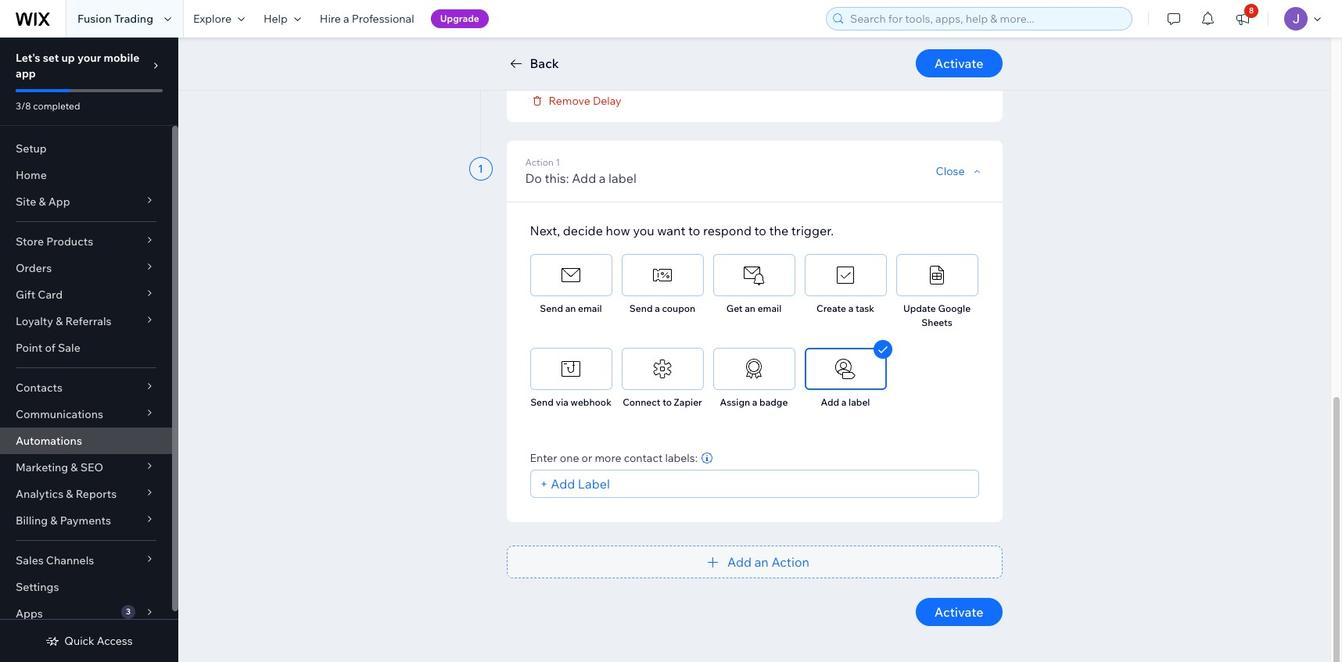 Task type: vqa. For each thing, say whether or not it's contained in the screenshot.
topmost Activate Button
yes



Task type: describe. For each thing, give the bounding box(es) containing it.
up
[[61, 51, 75, 65]]

add a label
[[821, 397, 870, 408]]

& for analytics
[[66, 487, 73, 502]]

category image up "connect to zapier"
[[651, 358, 674, 381]]

gift card button
[[0, 282, 172, 308]]

remove
[[549, 94, 591, 108]]

payments
[[60, 514, 111, 528]]

how
[[606, 223, 631, 239]]

set
[[43, 51, 59, 65]]

quick
[[64, 635, 94, 649]]

webhook
[[571, 397, 612, 408]]

one
[[560, 451, 579, 466]]

1 horizontal spatial to
[[689, 223, 701, 239]]

label inside action 1 do this: add a label
[[609, 171, 637, 186]]

want
[[658, 223, 686, 239]]

an for add
[[755, 555, 769, 570]]

referrals
[[65, 315, 112, 329]]

gift
[[16, 288, 35, 302]]

sheets
[[922, 317, 953, 329]]

remove delay button
[[530, 94, 622, 108]]

communications
[[16, 408, 103, 422]]

send an email
[[540, 303, 602, 315]]

assign
[[720, 397, 750, 408]]

mobile
[[104, 51, 140, 65]]

category image for google
[[926, 264, 949, 287]]

help
[[264, 12, 288, 26]]

create
[[817, 303, 847, 315]]

billing
[[16, 514, 48, 528]]

update google sheets
[[904, 303, 971, 329]]

settings link
[[0, 574, 172, 601]]

google
[[939, 303, 971, 315]]

category image for a
[[834, 358, 858, 381]]

remove delay
[[549, 94, 622, 108]]

marketing
[[16, 461, 68, 475]]

2 activate button from the top
[[916, 599, 1003, 627]]

0 horizontal spatial 1
[[478, 162, 484, 176]]

zapier
[[674, 397, 702, 408]]

category image for send via webhook
[[559, 358, 583, 381]]

labels:
[[665, 451, 698, 466]]

category image for an
[[559, 264, 583, 287]]

email for get an email
[[758, 303, 782, 315]]

decide
[[563, 223, 603, 239]]

loyalty
[[16, 315, 53, 329]]

app
[[48, 195, 70, 209]]

your
[[77, 51, 101, 65]]

point of sale
[[16, 341, 80, 355]]

hire a professional
[[320, 12, 414, 26]]

get
[[727, 303, 743, 315]]

sale
[[58, 341, 80, 355]]

quick access
[[64, 635, 133, 649]]

home
[[16, 168, 47, 182]]

next, decide how you want to respond to the trigger.
[[530, 223, 834, 239]]

1 horizontal spatial label
[[849, 397, 870, 408]]

marketing & seo button
[[0, 455, 172, 481]]

professional
[[352, 12, 414, 26]]

connect to zapier
[[623, 397, 702, 408]]

1 vertical spatial the
[[770, 223, 789, 239]]

add an action
[[728, 555, 810, 570]]

of
[[45, 341, 55, 355]]

channels
[[46, 554, 94, 568]]

upgrade button
[[431, 9, 489, 28]]

action inside action 1 do this: add a label
[[525, 156, 554, 168]]

settings
[[16, 581, 59, 595]]

marketing & seo
[[16, 461, 103, 475]]

badge
[[760, 397, 788, 408]]

quick access button
[[46, 635, 133, 649]]

let's
[[16, 51, 40, 65]]

orders button
[[0, 255, 172, 282]]

2 horizontal spatial to
[[755, 223, 767, 239]]

products
[[46, 235, 93, 249]]

add an action button
[[507, 546, 1003, 579]]

email for send an email
[[578, 303, 602, 315]]

connect
[[623, 397, 661, 408]]

respond
[[703, 223, 752, 239]]

send a coupon
[[630, 303, 696, 315]]

apps
[[16, 607, 43, 621]]

next,
[[530, 223, 560, 239]]

automations
[[16, 434, 82, 448]]

close
[[936, 164, 965, 178]]

send via webhook
[[531, 397, 612, 408]]

let's set up your mobile app
[[16, 51, 140, 81]]

Search for tools, apps, help & more... field
[[846, 8, 1128, 30]]

& for loyalty
[[56, 315, 63, 329]]

fusion trading
[[77, 12, 153, 26]]



Task type: locate. For each thing, give the bounding box(es) containing it.
store products button
[[0, 228, 172, 255]]

& for site
[[39, 195, 46, 209]]

trigger
[[780, 34, 820, 49]]

gift card
[[16, 288, 63, 302]]

a right this:
[[599, 171, 606, 186]]

after the trigger
[[726, 34, 820, 49]]

explore
[[193, 12, 232, 26]]

store
[[16, 235, 44, 249]]

1 inside action 1 do this: add a label
[[556, 156, 561, 168]]

+ add label
[[540, 477, 610, 492]]

trading
[[114, 12, 153, 26]]

1 horizontal spatial email
[[758, 303, 782, 315]]

back
[[530, 56, 559, 71]]

None field
[[628, 28, 694, 55], [615, 471, 974, 498], [628, 28, 694, 55], [615, 471, 974, 498]]

category image for send a coupon
[[651, 264, 674, 287]]

category image for create a task
[[834, 264, 858, 287]]

a right badge
[[842, 397, 847, 408]]

& for marketing
[[71, 461, 78, 475]]

0 horizontal spatial to
[[663, 397, 672, 408]]

upgrade
[[440, 13, 480, 24]]

coupon
[[662, 303, 696, 315]]

0 horizontal spatial email
[[578, 303, 602, 315]]

& left reports
[[66, 487, 73, 502]]

email right get
[[758, 303, 782, 315]]

category image up send a coupon
[[651, 264, 674, 287]]

communications button
[[0, 401, 172, 428]]

the right "after" on the right
[[758, 34, 777, 49]]

0 vertical spatial activate button
[[916, 49, 1003, 77]]

reports
[[76, 487, 117, 502]]

to right respond
[[755, 223, 767, 239]]

completed
[[33, 100, 80, 112]]

close button
[[936, 164, 984, 178]]

loyalty & referrals button
[[0, 308, 172, 335]]

task
[[856, 303, 875, 315]]

1 activate button from the top
[[916, 49, 1003, 77]]

to
[[689, 223, 701, 239], [755, 223, 767, 239], [663, 397, 672, 408]]

an for send
[[565, 303, 576, 315]]

category image for assign a badge
[[743, 358, 766, 381]]

after
[[726, 34, 755, 49]]

label
[[578, 477, 610, 492]]

& inside 'popup button'
[[56, 315, 63, 329]]

action inside button
[[772, 555, 810, 570]]

access
[[97, 635, 133, 649]]

send left coupon
[[630, 303, 653, 315]]

billing & payments button
[[0, 508, 172, 534]]

2 activate from the top
[[935, 605, 984, 620]]

0 vertical spatial the
[[758, 34, 777, 49]]

site & app
[[16, 195, 70, 209]]

3/8
[[16, 100, 31, 112]]

send for send via webhook
[[531, 397, 554, 408]]

get an email
[[727, 303, 782, 315]]

a inside action 1 do this: add a label
[[599, 171, 606, 186]]

category image up send via webhook
[[559, 358, 583, 381]]

2 email from the left
[[758, 303, 782, 315]]

home link
[[0, 162, 172, 189]]

a for hire a professional
[[344, 12, 349, 26]]

analytics
[[16, 487, 64, 502]]

category image up assign a badge
[[743, 358, 766, 381]]

send left via
[[531, 397, 554, 408]]

a for assign a badge
[[753, 397, 758, 408]]

send
[[540, 303, 563, 315], [630, 303, 653, 315], [531, 397, 554, 408]]

None number field
[[536, 28, 590, 55]]

this:
[[545, 171, 569, 186]]

delay
[[593, 94, 622, 108]]

site
[[16, 195, 36, 209]]

& inside popup button
[[39, 195, 46, 209]]

add inside button
[[728, 555, 752, 570]]

& for billing
[[50, 514, 58, 528]]

the left trigger.
[[770, 223, 789, 239]]

1 vertical spatial label
[[849, 397, 870, 408]]

a left coupon
[[655, 303, 660, 315]]

& left seo on the bottom left of the page
[[71, 461, 78, 475]]

a left badge
[[753, 397, 758, 408]]

sales channels
[[16, 554, 94, 568]]

1 horizontal spatial 1
[[556, 156, 561, 168]]

card
[[38, 288, 63, 302]]

8 button
[[1226, 0, 1261, 38]]

setup link
[[0, 135, 172, 162]]

& right billing
[[50, 514, 58, 528]]

category image
[[651, 264, 674, 287], [743, 264, 766, 287], [834, 264, 858, 287], [559, 358, 583, 381], [651, 358, 674, 381], [743, 358, 766, 381]]

0 vertical spatial activate
[[935, 56, 984, 71]]

via
[[556, 397, 569, 408]]

activate for first "activate" button from the bottom of the page
[[935, 605, 984, 620]]

analytics & reports button
[[0, 481, 172, 508]]

0 horizontal spatial label
[[609, 171, 637, 186]]

8
[[1250, 5, 1254, 16]]

a for send a coupon
[[655, 303, 660, 315]]

category image up update
[[926, 264, 949, 287]]

action
[[525, 156, 554, 168], [772, 555, 810, 570]]

seo
[[80, 461, 103, 475]]

hire
[[320, 12, 341, 26]]

an inside add an action button
[[755, 555, 769, 570]]

activate button
[[916, 49, 1003, 77], [916, 599, 1003, 627]]

0 horizontal spatial action
[[525, 156, 554, 168]]

category image
[[559, 264, 583, 287], [926, 264, 949, 287], [834, 358, 858, 381]]

more
[[595, 451, 622, 466]]

1 vertical spatial activate
[[935, 605, 984, 620]]

send for send a coupon
[[630, 303, 653, 315]]

1 horizontal spatial action
[[772, 555, 810, 570]]

0 horizontal spatial category image
[[559, 264, 583, 287]]

site & app button
[[0, 189, 172, 215]]

update
[[904, 303, 936, 315]]

& inside 'dropdown button'
[[66, 487, 73, 502]]

category image up get an email
[[743, 264, 766, 287]]

enter one or more contact labels:
[[530, 451, 698, 466]]

point of sale link
[[0, 335, 172, 361]]

setup
[[16, 142, 47, 156]]

contacts
[[16, 381, 63, 395]]

loyalty & referrals
[[16, 315, 112, 329]]

an
[[565, 303, 576, 315], [745, 303, 756, 315], [755, 555, 769, 570]]

category image for get an email
[[743, 264, 766, 287]]

contacts button
[[0, 375, 172, 401]]

create a task
[[817, 303, 875, 315]]

to left zapier
[[663, 397, 672, 408]]

fusion
[[77, 12, 112, 26]]

to right want
[[689, 223, 701, 239]]

a for create a task
[[849, 303, 854, 315]]

3
[[126, 607, 131, 617]]

+
[[540, 477, 548, 492]]

activate for 1st "activate" button
[[935, 56, 984, 71]]

1 horizontal spatial category image
[[834, 358, 858, 381]]

activate
[[935, 56, 984, 71], [935, 605, 984, 620]]

category image up create a task on the top right of page
[[834, 264, 858, 287]]

1 vertical spatial action
[[772, 555, 810, 570]]

or
[[582, 451, 593, 466]]

0 vertical spatial label
[[609, 171, 637, 186]]

trigger.
[[792, 223, 834, 239]]

2 horizontal spatial category image
[[926, 264, 949, 287]]

you
[[633, 223, 655, 239]]

category image up add a label
[[834, 358, 858, 381]]

0 vertical spatial action
[[525, 156, 554, 168]]

1 vertical spatial activate button
[[916, 599, 1003, 627]]

send down next,
[[540, 303, 563, 315]]

& right loyalty
[[56, 315, 63, 329]]

1 email from the left
[[578, 303, 602, 315]]

sales
[[16, 554, 44, 568]]

send for send an email
[[540, 303, 563, 315]]

the
[[758, 34, 777, 49], [770, 223, 789, 239]]

automations link
[[0, 428, 172, 455]]

action 1 do this: add a label
[[525, 156, 637, 186]]

sales channels button
[[0, 548, 172, 574]]

a right the hire
[[344, 12, 349, 26]]

email left send a coupon
[[578, 303, 602, 315]]

analytics & reports
[[16, 487, 117, 502]]

sidebar element
[[0, 38, 178, 663]]

a for add a label
[[842, 397, 847, 408]]

1 left the do
[[478, 162, 484, 176]]

1 activate from the top
[[935, 56, 984, 71]]

category image up the send an email
[[559, 264, 583, 287]]

add inside action 1 do this: add a label
[[572, 171, 596, 186]]

1 up this:
[[556, 156, 561, 168]]

& right site
[[39, 195, 46, 209]]

an for get
[[745, 303, 756, 315]]

do
[[525, 171, 542, 186]]

a left task
[[849, 303, 854, 315]]

a
[[344, 12, 349, 26], [599, 171, 606, 186], [655, 303, 660, 315], [849, 303, 854, 315], [753, 397, 758, 408], [842, 397, 847, 408]]



